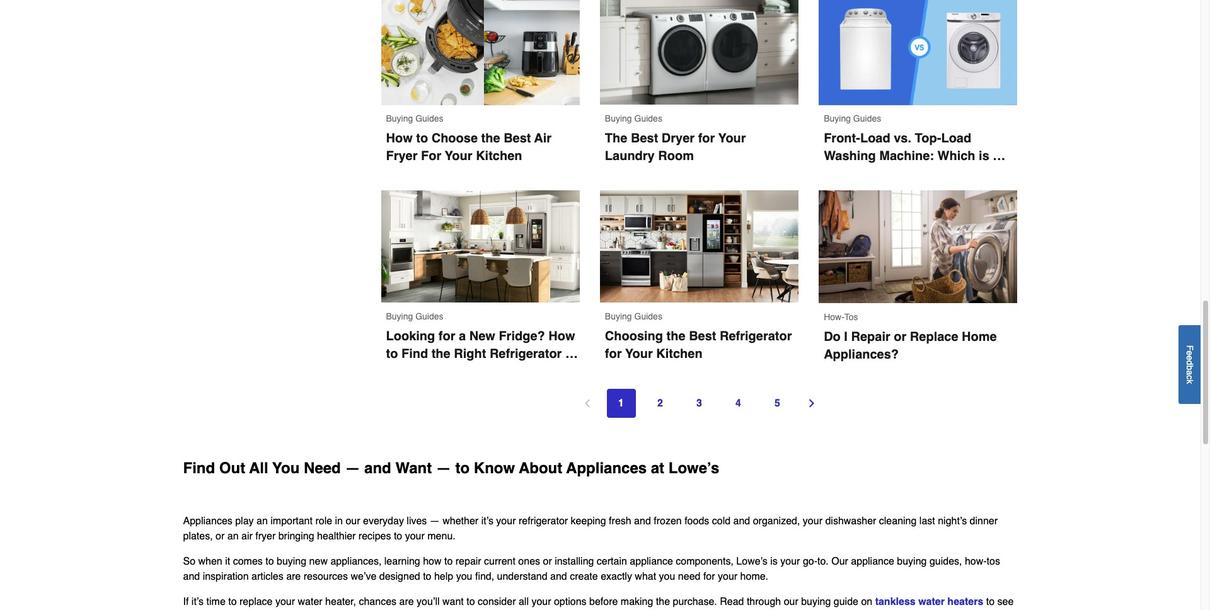 Task type: locate. For each thing, give the bounding box(es) containing it.
you down repair
[[456, 571, 472, 583]]

it's right 'if'
[[192, 597, 204, 608]]

1 vertical spatial an
[[227, 531, 239, 542]]

it's right whether at the bottom of the page
[[481, 516, 494, 527]]

tos
[[845, 312, 858, 322]]

so when it comes to buying new appliances, learning how to repair current ones or installing certain appliance components, lowe's is your go-to. our appliance buying guides, how-tos and inspiration articles are resources we've designed to help you find, understand and create exactly what you need for your home.
[[183, 556, 1001, 583]]

0 vertical spatial is
[[979, 149, 990, 163]]

a white washer and dryer in a laundry room with white cabinetry, walls and shelving. image
[[600, 0, 799, 105]]

1 horizontal spatial find
[[402, 347, 428, 361]]

e up b
[[1185, 355, 1195, 360]]

buying up the
[[605, 113, 632, 124]]

are
[[286, 571, 301, 583], [399, 597, 414, 608]]

and down installing
[[550, 571, 567, 583]]

2 button
[[646, 389, 675, 418]]

the inside choosing the best refrigerator for your kitchen
[[667, 329, 686, 343]]

2 vertical spatial your
[[625, 347, 653, 361]]

need
[[304, 460, 341, 477]]

best inside the best dryer for your laundry room
[[631, 131, 658, 146]]

0 vertical spatial kitchen
[[476, 149, 522, 163]]

a up k at bottom
[[1185, 370, 1195, 375]]

role
[[315, 516, 332, 527]]

guides up choosing
[[635, 311, 663, 321]]

buying guides up choosing
[[605, 311, 663, 321]]

play
[[235, 516, 254, 527]]

right
[[454, 347, 486, 361]]

e up d
[[1185, 350, 1195, 355]]

your right dryer
[[719, 131, 746, 146]]

and right fresh
[[634, 516, 651, 527]]

buying guides up the
[[605, 113, 663, 124]]

appliances up plates,
[[183, 516, 233, 527]]

0 vertical spatial lowe's
[[669, 460, 720, 477]]

0 horizontal spatial water
[[298, 597, 323, 608]]

chances
[[359, 597, 397, 608]]

find left out
[[183, 460, 215, 477]]

buying guides up fryer
[[386, 114, 444, 124]]

0 horizontal spatial are
[[286, 571, 301, 583]]

resources
[[304, 571, 348, 583]]

lowe's right at
[[669, 460, 720, 477]]

kitchen down the choose
[[476, 149, 522, 163]]

1 vertical spatial find
[[183, 460, 215, 477]]

1 vertical spatial refrigerator
[[490, 347, 562, 361]]

1 vertical spatial a
[[1185, 370, 1195, 375]]

the right choosing
[[667, 329, 686, 343]]

it's
[[481, 516, 494, 527], [192, 597, 204, 608]]

— right want
[[436, 460, 451, 477]]

0 horizontal spatial refrigerator
[[490, 347, 562, 361]]

load
[[861, 131, 891, 146], [942, 131, 972, 146]]

your up the 'read'
[[718, 571, 738, 583]]

for inside so when it comes to buying new appliances, learning how to repair current ones or installing certain appliance components, lowe's is your go-to. our appliance buying guides, how-tos and inspiration articles are resources we've designed to help you find, understand and create exactly what you need for your home.
[[704, 571, 715, 583]]

your right all
[[532, 597, 551, 608]]

to inside appliances play an important role in our everyday lives — whether it's your refrigerator keeping fresh and frozen foods cold and organized, your dishwasher cleaning last night's dinner plates, or an air fryer bringing healthier recipes to your menu.
[[394, 531, 402, 542]]

bringing
[[278, 531, 314, 542]]

front-
[[824, 131, 861, 146]]

in
[[335, 516, 343, 527]]

1 vertical spatial your
[[445, 149, 473, 163]]

best inside choosing the best refrigerator for your kitchen
[[689, 329, 717, 343]]

your right replace
[[275, 597, 295, 608]]

2 water from the left
[[919, 597, 945, 608]]

or right repair
[[894, 330, 907, 344]]

to
[[416, 131, 428, 146], [386, 347, 398, 361], [456, 460, 470, 477], [394, 531, 402, 542], [266, 556, 274, 568], [444, 556, 453, 568], [423, 571, 432, 583], [228, 597, 237, 608], [467, 597, 475, 608], [987, 597, 995, 608]]

if it's time to replace your water heater, chances are you'll want to consider all your options before making the purchase. read through our buying guide on tankless water heaters
[[183, 597, 984, 608]]

2 horizontal spatial or
[[894, 330, 907, 344]]

1 horizontal spatial how
[[549, 329, 575, 343]]

1 horizontal spatial it's
[[481, 516, 494, 527]]

b
[[1185, 365, 1195, 370]]

how up fryer
[[386, 131, 413, 146]]

looking
[[386, 329, 435, 343]]

chevron right image
[[805, 397, 818, 410]]

buying guides for choosing
[[605, 311, 663, 321]]

lowe's up home.
[[737, 556, 768, 568]]

0 horizontal spatial you
[[456, 571, 472, 583]]

1 horizontal spatial is
[[979, 149, 990, 163]]

1 horizontal spatial kitchen
[[657, 347, 703, 361]]

0 vertical spatial your
[[719, 131, 746, 146]]

lowe's
[[669, 460, 720, 477], [737, 556, 768, 568]]

1 horizontal spatial lowe's
[[737, 556, 768, 568]]

new
[[470, 329, 495, 343]]

1 horizontal spatial a
[[1185, 370, 1195, 375]]

your down the choose
[[445, 149, 473, 163]]

your left go-
[[781, 556, 800, 568]]

for right dryer
[[698, 131, 715, 146]]

help
[[434, 571, 453, 583]]

0 horizontal spatial your
[[445, 149, 473, 163]]

choosing
[[605, 329, 663, 343]]

find inside looking for a new fridge? how to find the right refrigerator size
[[402, 347, 428, 361]]

0 horizontal spatial appliances
[[183, 516, 233, 527]]

washing
[[824, 149, 876, 163]]

home appliance repair. image
[[819, 190, 1018, 303]]

making
[[621, 597, 653, 608]]

1 vertical spatial appliances
[[183, 516, 233, 527]]

how inside looking for a new fridge? how to find the right refrigerator size
[[549, 329, 575, 343]]

0 horizontal spatial our
[[346, 516, 360, 527]]

air fryers kept on the counter with snacks prepped. image
[[381, 0, 580, 105]]

our
[[346, 516, 360, 527], [784, 597, 799, 608]]

guides up front-
[[854, 114, 882, 124]]

1 horizontal spatial appliance
[[851, 556, 895, 568]]

an up the fryer
[[257, 516, 268, 527]]

when
[[198, 556, 222, 568]]

2 vertical spatial or
[[543, 556, 552, 568]]

time
[[207, 597, 226, 608]]

healthier
[[317, 531, 356, 542]]

0 horizontal spatial is
[[771, 556, 778, 568]]

0 vertical spatial our
[[346, 516, 360, 527]]

1 horizontal spatial your
[[625, 347, 653, 361]]

components,
[[676, 556, 734, 568]]

water
[[298, 597, 323, 608], [919, 597, 945, 608]]

the right making
[[656, 597, 670, 608]]

find
[[402, 347, 428, 361], [183, 460, 215, 477]]

kitchen down choosing
[[657, 347, 703, 361]]

buying up fryer
[[386, 114, 413, 124]]

0 vertical spatial how
[[386, 131, 413, 146]]

1 vertical spatial kitchen
[[657, 347, 703, 361]]

for down choosing
[[605, 347, 622, 361]]

2 appliance from the left
[[851, 556, 895, 568]]

appliances?
[[824, 348, 899, 362]]

tankless water heaters link
[[875, 597, 984, 608]]

which
[[938, 149, 976, 163]]

buying guides
[[605, 113, 663, 124], [386, 114, 444, 124], [824, 114, 882, 124], [386, 311, 444, 321], [605, 311, 663, 321]]

1 horizontal spatial or
[[543, 556, 552, 568]]

to up help
[[444, 556, 453, 568]]

fryer
[[386, 149, 418, 163]]

e
[[1185, 350, 1195, 355], [1185, 355, 1195, 360]]

are left you'll
[[399, 597, 414, 608]]

1 horizontal spatial an
[[257, 516, 268, 527]]

the left right
[[432, 347, 451, 361]]

buying up choosing
[[605, 311, 632, 321]]

air
[[241, 531, 253, 542]]

how-
[[965, 556, 987, 568]]

are inside so when it comes to buying new appliances, learning how to repair current ones or installing certain appliance components, lowe's is your go-to. our appliance buying guides, how-tos and inspiration articles are resources we've designed to help you find, understand and create exactly what you need for your home.
[[286, 571, 301, 583]]

d
[[1185, 360, 1195, 365]]

our right through
[[784, 597, 799, 608]]

to left know
[[456, 460, 470, 477]]

0 horizontal spatial or
[[216, 531, 225, 542]]

articles
[[252, 571, 284, 583]]

lowe's inside so when it comes to buying new appliances, learning how to repair current ones or installing certain appliance components, lowe's is your go-to. our appliance buying guides, how-tos and inspiration articles are resources we've designed to help you find, understand and create exactly what you need for your home.
[[737, 556, 768, 568]]

fresh
[[609, 516, 632, 527]]

find down looking
[[402, 347, 428, 361]]

or right plates,
[[216, 531, 225, 542]]

0 vertical spatial or
[[894, 330, 907, 344]]

buying guides for front-
[[824, 114, 882, 124]]

understand
[[497, 571, 548, 583]]

to down the everyday
[[394, 531, 402, 542]]

need
[[678, 571, 701, 583]]

1 button
[[607, 389, 636, 418]]

the
[[481, 131, 500, 146], [667, 329, 686, 343], [432, 347, 451, 361], [656, 597, 670, 608]]

0 horizontal spatial it's
[[192, 597, 204, 608]]

1 you from the left
[[456, 571, 472, 583]]

the right the choose
[[481, 131, 500, 146]]

your inside choosing the best refrigerator for your kitchen
[[625, 347, 653, 361]]

an
[[257, 516, 268, 527], [227, 531, 239, 542]]

appliance right the our
[[851, 556, 895, 568]]

buying
[[277, 556, 307, 568], [897, 556, 927, 568], [801, 597, 831, 608]]

1 horizontal spatial refrigerator
[[720, 329, 792, 343]]

1 horizontal spatial water
[[919, 597, 945, 608]]

i
[[844, 330, 848, 344]]

0 horizontal spatial how
[[386, 131, 413, 146]]

— up menu.
[[430, 516, 440, 527]]

1 horizontal spatial load
[[942, 131, 972, 146]]

and
[[364, 460, 391, 477], [634, 516, 651, 527], [734, 516, 750, 527], [183, 571, 200, 583], [550, 571, 567, 583]]

appliances left at
[[566, 460, 647, 477]]

1 vertical spatial are
[[399, 597, 414, 608]]

to left see
[[987, 597, 995, 608]]

1 vertical spatial or
[[216, 531, 225, 542]]

everyday
[[363, 516, 404, 527]]

about
[[519, 460, 563, 477]]

water left heaters
[[919, 597, 945, 608]]

a inside looking for a new fridge? how to find the right refrigerator size
[[459, 329, 466, 343]]

foods
[[685, 516, 709, 527]]

0 vertical spatial find
[[402, 347, 428, 361]]

0 horizontal spatial appliance
[[630, 556, 673, 568]]

how right fridge? on the bottom left
[[549, 329, 575, 343]]

exactly
[[601, 571, 632, 583]]

do
[[824, 330, 841, 344]]

1 vertical spatial how
[[549, 329, 575, 343]]

buying up looking
[[386, 311, 413, 321]]

for up right
[[439, 329, 455, 343]]

a white kitchen with a stainless steel built-in fridge. image
[[381, 190, 580, 302]]

0 horizontal spatial kitchen
[[476, 149, 522, 163]]

the inside looking for a new fridge? how to find the right refrigerator size
[[432, 347, 451, 361]]

1 horizontal spatial appliances
[[566, 460, 647, 477]]

1 horizontal spatial our
[[784, 597, 799, 608]]

or right 'ones'
[[543, 556, 552, 568]]

1 vertical spatial it's
[[192, 597, 204, 608]]

0 vertical spatial it's
[[481, 516, 494, 527]]

guides,
[[930, 556, 962, 568]]

your inside the best dryer for your laundry room
[[719, 131, 746, 146]]

1 vertical spatial lowe's
[[737, 556, 768, 568]]

1 e from the top
[[1185, 350, 1195, 355]]

guides up dryer
[[635, 113, 663, 124]]

0 vertical spatial refrigerator
[[720, 329, 792, 343]]

at
[[651, 460, 665, 477]]

kitchen
[[476, 149, 522, 163], [657, 347, 703, 361]]

buying left guide
[[801, 597, 831, 608]]

2 horizontal spatial your
[[719, 131, 746, 146]]

chevron left image
[[581, 397, 594, 410]]

to up for
[[416, 131, 428, 146]]

1 load from the left
[[861, 131, 891, 146]]

to up size
[[386, 347, 398, 361]]

or inside the do i repair or replace home appliances?
[[894, 330, 907, 344]]

new
[[309, 556, 328, 568]]

0 horizontal spatial lowe's
[[669, 460, 720, 477]]

guides for best
[[635, 113, 663, 124]]

our right in
[[346, 516, 360, 527]]

buying for looking
[[386, 311, 413, 321]]

buying guides up looking
[[386, 311, 444, 321]]

appliance up what
[[630, 556, 673, 568]]

create
[[570, 571, 598, 583]]

1 vertical spatial is
[[771, 556, 778, 568]]

water down resources
[[298, 597, 323, 608]]

are right articles
[[286, 571, 301, 583]]

a kitchen with black and white cabinets, light wood floors and stainless steel appliances. image
[[600, 190, 799, 302]]

purchase.
[[673, 597, 717, 608]]

heater,
[[325, 597, 356, 608]]

how inside how to choose the best air fryer for your kitchen
[[386, 131, 413, 146]]

buying for how
[[386, 114, 413, 124]]

all
[[519, 597, 529, 608]]

for
[[698, 131, 715, 146], [855, 167, 872, 181], [439, 329, 455, 343], [605, 347, 622, 361], [704, 571, 715, 583]]

refrigerator inside choosing the best refrigerator for your kitchen
[[720, 329, 792, 343]]

0 horizontal spatial an
[[227, 531, 239, 542]]

want
[[396, 460, 432, 477]]

— right need
[[345, 460, 360, 477]]

to right time
[[228, 597, 237, 608]]

buying down bringing
[[277, 556, 307, 568]]

is right which
[[979, 149, 990, 163]]

0 vertical spatial are
[[286, 571, 301, 583]]

it's inside appliances play an important role in our everyday lives — whether it's your refrigerator keeping fresh and frozen foods cold and organized, your dishwasher cleaning last night's dinner plates, or an air fryer bringing healthier recipes to your menu.
[[481, 516, 494, 527]]

kitchen inside choosing the best refrigerator for your kitchen
[[657, 347, 703, 361]]

to inside how to choose the best air fryer for your kitchen
[[416, 131, 428, 146]]

0 horizontal spatial a
[[459, 329, 466, 343]]

guides up looking
[[416, 311, 444, 321]]

air
[[534, 131, 552, 146]]

1 horizontal spatial are
[[399, 597, 414, 608]]

load left vs.
[[861, 131, 891, 146]]

best
[[631, 131, 658, 146], [504, 131, 531, 146], [824, 167, 851, 181], [689, 329, 717, 343]]

room
[[658, 149, 694, 163]]

your down choosing
[[625, 347, 653, 361]]

1 vertical spatial our
[[784, 597, 799, 608]]

home
[[962, 330, 997, 344]]

a up right
[[459, 329, 466, 343]]

or
[[894, 330, 907, 344], [216, 531, 225, 542], [543, 556, 552, 568]]

guides up the choose
[[416, 114, 444, 124]]

whether
[[443, 516, 479, 527]]

for down washing
[[855, 167, 872, 181]]

1 horizontal spatial you
[[659, 571, 675, 583]]

buying up front-
[[824, 114, 851, 124]]

0 vertical spatial a
[[459, 329, 466, 343]]

for down components,
[[704, 571, 715, 583]]

load up which
[[942, 131, 972, 146]]

important
[[271, 516, 313, 527]]

our inside appliances play an important role in our everyday lives — whether it's your refrigerator keeping fresh and frozen foods cold and organized, your dishwasher cleaning last night's dinner plates, or an air fryer bringing healthier recipes to your menu.
[[346, 516, 360, 527]]

is left go-
[[771, 556, 778, 568]]

buying guides up front-
[[824, 114, 882, 124]]

an left air
[[227, 531, 239, 542]]

me?
[[875, 167, 900, 181]]

buying left guides, on the right
[[897, 556, 927, 568]]

for inside front-load vs. top-load washing machine: which is best for me?
[[855, 167, 872, 181]]

0 horizontal spatial load
[[861, 131, 891, 146]]

appliances,
[[331, 556, 382, 568]]

you right what
[[659, 571, 675, 583]]



Task type: vqa. For each thing, say whether or not it's contained in the screenshot.
the top our
yes



Task type: describe. For each thing, give the bounding box(es) containing it.
and left want
[[364, 460, 391, 477]]

the
[[605, 131, 628, 146]]

kitchen inside how to choose the best air fryer for your kitchen
[[476, 149, 522, 163]]

for inside the best dryer for your laundry room
[[698, 131, 715, 146]]

cold
[[712, 516, 731, 527]]

our
[[832, 556, 849, 568]]

go-
[[803, 556, 818, 568]]

to inside to see
[[987, 597, 995, 608]]

consider
[[478, 597, 516, 608]]

2
[[658, 398, 663, 409]]

all
[[249, 460, 268, 477]]

your right organized, in the right bottom of the page
[[803, 516, 823, 527]]

replace
[[240, 597, 273, 608]]

to right 'want'
[[467, 597, 475, 608]]

through
[[747, 597, 781, 608]]

2 e from the top
[[1185, 355, 1195, 360]]

plates,
[[183, 531, 213, 542]]

before
[[589, 597, 618, 608]]

recipes
[[359, 531, 391, 542]]

machine:
[[880, 149, 934, 163]]

fridge?
[[499, 329, 545, 343]]

refrigerator inside looking for a new fridge? how to find the right refrigerator size
[[490, 347, 562, 361]]

c
[[1185, 375, 1195, 379]]

for
[[421, 149, 442, 163]]

dinner
[[970, 516, 998, 527]]

2 horizontal spatial buying
[[897, 556, 927, 568]]

dishwasher
[[826, 516, 877, 527]]

replace
[[910, 330, 959, 344]]

to see
[[183, 597, 1014, 610]]

appliances inside appliances play an important role in our everyday lives — whether it's your refrigerator keeping fresh and frozen foods cold and organized, your dishwasher cleaning last night's dinner plates, or an air fryer bringing healthier recipes to your menu.
[[183, 516, 233, 527]]

buying for choosing
[[605, 311, 632, 321]]

night's
[[938, 516, 967, 527]]

certain
[[597, 556, 627, 568]]

dryer
[[662, 131, 695, 146]]

what
[[635, 571, 656, 583]]

repair
[[456, 556, 481, 568]]

0 horizontal spatial find
[[183, 460, 215, 477]]

if
[[183, 597, 189, 608]]

your inside how to choose the best air fryer for your kitchen
[[445, 149, 473, 163]]

— inside appliances play an important role in our everyday lives — whether it's your refrigerator keeping fresh and frozen foods cold and organized, your dishwasher cleaning last night's dinner plates, or an air fryer bringing healthier recipes to your menu.
[[430, 516, 440, 527]]

for inside choosing the best refrigerator for your kitchen
[[605, 347, 622, 361]]

see
[[998, 597, 1014, 608]]

so
[[183, 556, 195, 568]]

f
[[1185, 345, 1195, 350]]

to inside looking for a new fridge? how to find the right refrigerator size
[[386, 347, 398, 361]]

to down how
[[423, 571, 432, 583]]

it
[[225, 556, 230, 568]]

options
[[554, 597, 587, 608]]

guides for the
[[635, 311, 663, 321]]

buying guides for the
[[605, 113, 663, 124]]

5
[[775, 398, 780, 409]]

out
[[219, 460, 245, 477]]

buying for the
[[605, 113, 632, 124]]

heaters
[[948, 597, 984, 608]]

0 horizontal spatial buying
[[277, 556, 307, 568]]

guides for load
[[854, 114, 882, 124]]

to up articles
[[266, 556, 274, 568]]

or inside so when it comes to buying new appliances, learning how to repair current ones or installing certain appliance components, lowe's is your go-to. our appliance buying guides, how-tos and inspiration articles are resources we've designed to help you find, understand and create exactly what you need for your home.
[[543, 556, 552, 568]]

top-
[[915, 131, 942, 146]]

read
[[720, 597, 744, 608]]

1 water from the left
[[298, 597, 323, 608]]

do i repair or replace home appliances?
[[824, 330, 1000, 362]]

f e e d b a c k
[[1185, 345, 1195, 384]]

and right 'cold'
[[734, 516, 750, 527]]

to.
[[818, 556, 829, 568]]

5 button
[[763, 389, 792, 418]]

keeping
[[571, 516, 606, 527]]

size
[[386, 364, 411, 379]]

buying guides for how
[[386, 114, 444, 124]]

laundry
[[605, 149, 655, 163]]

installing
[[555, 556, 594, 568]]

guide
[[834, 597, 859, 608]]

buying for front-
[[824, 114, 851, 124]]

and down so
[[183, 571, 200, 583]]

2 you from the left
[[659, 571, 675, 583]]

4 button
[[724, 389, 753, 418]]

find out all you need — and want — to know about appliances at lowe's
[[183, 460, 720, 477]]

your left the refrigerator
[[496, 516, 516, 527]]

home.
[[741, 571, 769, 583]]

how-tos
[[824, 312, 858, 322]]

fryer
[[255, 531, 276, 542]]

ones
[[518, 556, 540, 568]]

cleaning
[[879, 516, 917, 527]]

0 vertical spatial an
[[257, 516, 268, 527]]

frozen
[[654, 516, 682, 527]]

menu.
[[428, 531, 456, 542]]

best inside how to choose the best air fryer for your kitchen
[[504, 131, 531, 146]]

or inside appliances play an important role in our everyday lives — whether it's your refrigerator keeping fresh and frozen foods cold and organized, your dishwasher cleaning last night's dinner plates, or an air fryer bringing healthier recipes to your menu.
[[216, 531, 225, 542]]

for inside looking for a new fridge? how to find the right refrigerator size
[[439, 329, 455, 343]]

know
[[474, 460, 515, 477]]

2 load from the left
[[942, 131, 972, 146]]

k
[[1185, 379, 1195, 384]]

is inside so when it comes to buying new appliances, learning how to repair current ones or installing certain appliance components, lowe's is your go-to. our appliance buying guides, how-tos and inspiration articles are resources we've designed to help you find, understand and create exactly what you need for your home.
[[771, 556, 778, 568]]

buying guides for looking
[[386, 311, 444, 321]]

0 vertical spatial appliances
[[566, 460, 647, 477]]

choose
[[432, 131, 478, 146]]

1 horizontal spatial buying
[[801, 597, 831, 608]]

1 appliance from the left
[[630, 556, 673, 568]]

on
[[861, 597, 873, 608]]

best inside front-load vs. top-load washing machine: which is best for me?
[[824, 167, 851, 181]]

a inside button
[[1185, 370, 1195, 375]]

repair
[[851, 330, 891, 344]]

front-load vs. top-load washing machine: which is best for me?
[[824, 131, 993, 181]]

designed
[[379, 571, 420, 583]]

your down lives
[[405, 531, 425, 542]]

guides for to
[[416, 114, 444, 124]]

want
[[443, 597, 464, 608]]

guides for for
[[416, 311, 444, 321]]

looking for a new fridge? how to find the right refrigerator size
[[386, 329, 579, 379]]

tankless
[[875, 597, 916, 608]]

1
[[619, 398, 624, 409]]

appliances play an important role in our everyday lives — whether it's your refrigerator keeping fresh and frozen foods cold and organized, your dishwasher cleaning last night's dinner plates, or an air fryer bringing healthier recipes to your menu.
[[183, 516, 998, 542]]

the inside how to choose the best air fryer for your kitchen
[[481, 131, 500, 146]]

a split image with a front-load washer on one side and a top-load washer on the other side. image
[[819, 0, 1018, 105]]

learning
[[384, 556, 420, 568]]

is inside front-load vs. top-load washing machine: which is best for me?
[[979, 149, 990, 163]]

4
[[736, 398, 741, 409]]



